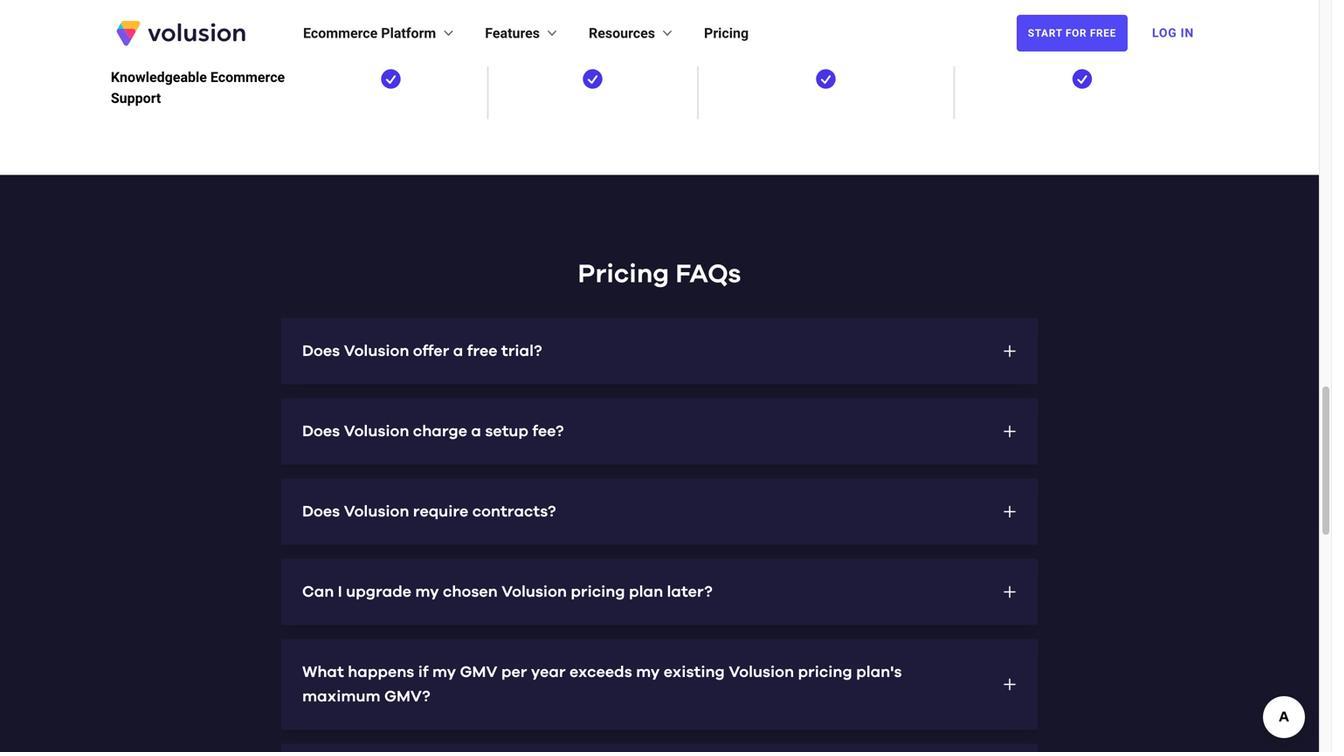 Task type: vqa. For each thing, say whether or not it's contained in the screenshot.
Can on the left bottom of the page
yes



Task type: locate. For each thing, give the bounding box(es) containing it.
knowledgeable
[[111, 69, 207, 86]]

can i upgrade my chosen volusion pricing plan later?
[[302, 585, 713, 601]]

1 horizontal spatial pricing
[[704, 25, 749, 41]]

0 vertical spatial a
[[453, 344, 463, 359]]

0 vertical spatial does
[[302, 344, 340, 359]]

plan's
[[856, 665, 902, 681]]

1 vertical spatial a
[[471, 424, 481, 440]]

platform
[[381, 25, 436, 41]]

does volusion charge a setup fee? button
[[281, 399, 1038, 465]]

volusion for require
[[344, 504, 409, 520]]

my left chosen
[[415, 585, 439, 601]]

a inside button
[[453, 344, 463, 359]]

1 horizontal spatial pricing
[[798, 665, 852, 681]]

does volusion offer a free trial?
[[302, 344, 542, 359]]

pricing left plan
[[571, 585, 625, 601]]

ecommerce
[[303, 25, 378, 41], [210, 69, 285, 86]]

ecommerce left platform
[[303, 25, 378, 41]]

1 vertical spatial pricing
[[578, 262, 669, 288]]

0 horizontal spatial pricing
[[571, 585, 625, 601]]

i
[[338, 585, 342, 601]]

a left 'setup'
[[471, 424, 481, 440]]

unlimited
[[111, 31, 171, 47]]

volusion right existing
[[729, 665, 794, 681]]

my
[[415, 585, 439, 601], [432, 665, 456, 681], [636, 665, 660, 681]]

volusion
[[344, 344, 409, 359], [344, 424, 409, 440], [344, 504, 409, 520], [501, 585, 567, 601], [729, 665, 794, 681]]

does for does volusion offer a free trial?
[[302, 344, 340, 359]]

pricing inside can i upgrade my chosen volusion pricing plan later? button
[[571, 585, 625, 601]]

for
[[1066, 27, 1087, 39]]

volusion right chosen
[[501, 585, 567, 601]]

a for free
[[453, 344, 463, 359]]

a left 'free'
[[453, 344, 463, 359]]

ecommerce down bandwidth
[[210, 69, 285, 86]]

0 vertical spatial pricing
[[704, 25, 749, 41]]

my right 'if'
[[432, 665, 456, 681]]

volusion for offer
[[344, 344, 409, 359]]

exceeds
[[570, 665, 632, 681]]

ecommerce platform
[[303, 25, 436, 41]]

does inside button
[[302, 344, 340, 359]]

1 vertical spatial does
[[302, 424, 340, 440]]

1 does from the top
[[302, 344, 340, 359]]

0 horizontal spatial pricing
[[578, 262, 669, 288]]

year
[[531, 665, 566, 681]]

free
[[467, 344, 497, 359]]

chosen
[[443, 585, 498, 601]]

support
[[111, 90, 161, 107]]

1 horizontal spatial ecommerce
[[303, 25, 378, 41]]

0 horizontal spatial a
[[453, 344, 463, 359]]

plan
[[629, 585, 663, 601]]

0 vertical spatial ecommerce
[[303, 25, 378, 41]]

1 vertical spatial ecommerce
[[210, 69, 285, 86]]

trial?
[[501, 344, 542, 359]]

0 horizontal spatial ecommerce
[[210, 69, 285, 86]]

can
[[302, 585, 334, 601]]

upgrade
[[346, 585, 411, 601]]

0 vertical spatial pricing
[[571, 585, 625, 601]]

ecommerce inside "knowledgeable ecommerce support"
[[210, 69, 285, 86]]

does for does volusion require contracts?
[[302, 504, 340, 520]]

require
[[413, 504, 468, 520]]

2 does from the top
[[302, 424, 340, 440]]

does volusion require contracts? button
[[281, 479, 1038, 545]]

1 vertical spatial pricing
[[798, 665, 852, 681]]

pricing
[[571, 585, 625, 601], [798, 665, 852, 681]]

2 vertical spatial does
[[302, 504, 340, 520]]

a
[[453, 344, 463, 359], [471, 424, 481, 440]]

volusion inside button
[[344, 344, 409, 359]]

volusion for charge
[[344, 424, 409, 440]]

a inside button
[[471, 424, 481, 440]]

features
[[485, 25, 540, 41]]

1 horizontal spatial a
[[471, 424, 481, 440]]

volusion left the require
[[344, 504, 409, 520]]

does
[[302, 344, 340, 359], [302, 424, 340, 440], [302, 504, 340, 520]]

in
[[1181, 26, 1194, 40]]

faqs
[[676, 262, 741, 288]]

3 does from the top
[[302, 504, 340, 520]]

does for does volusion charge a setup fee?
[[302, 424, 340, 440]]

gmv
[[460, 665, 497, 681]]

volusion left offer
[[344, 344, 409, 359]]

free
[[1090, 27, 1116, 39]]

log in
[[1152, 26, 1194, 40]]

log
[[1152, 26, 1177, 40]]

bandwidth
[[175, 31, 241, 47]]

pricing left plan's
[[798, 665, 852, 681]]

volusion left charge
[[344, 424, 409, 440]]

pricing
[[704, 25, 749, 41], [578, 262, 669, 288]]

my for chosen
[[415, 585, 439, 601]]

does volusion charge a setup fee?
[[302, 424, 564, 440]]

what
[[302, 665, 344, 681]]

what happens if my gmv per year exceeds my existing volusion pricing plan's maximum gmv? button
[[281, 640, 1038, 731]]



Task type: describe. For each thing, give the bounding box(es) containing it.
start
[[1028, 27, 1062, 39]]

a for setup
[[471, 424, 481, 440]]

pricing faqs
[[578, 262, 741, 288]]

pricing link
[[704, 23, 749, 44]]

start for free
[[1028, 27, 1116, 39]]

my left existing
[[636, 665, 660, 681]]

does volusion offer a free trial? button
[[281, 318, 1038, 385]]

pricing for pricing faqs
[[578, 262, 669, 288]]

volusion inside what happens if my gmv per year exceeds my existing volusion pricing plan's maximum gmv?
[[729, 665, 794, 681]]

does volusion require contracts?
[[302, 504, 556, 520]]

if
[[418, 665, 428, 681]]

happens
[[348, 665, 414, 681]]

gmv?
[[384, 690, 430, 705]]

unlimited bandwidth
[[111, 31, 241, 47]]

can i upgrade my chosen volusion pricing plan later? button
[[281, 559, 1038, 626]]

resources
[[589, 25, 655, 41]]

per
[[501, 665, 527, 681]]

contracts?
[[472, 504, 556, 520]]

start for free link
[[1017, 15, 1128, 52]]

pricing for pricing
[[704, 25, 749, 41]]

maximum
[[302, 690, 381, 705]]

log in link
[[1142, 14, 1205, 52]]

resources button
[[589, 23, 676, 44]]

knowledgeable ecommerce support
[[111, 69, 285, 107]]

ecommerce inside 'dropdown button'
[[303, 25, 378, 41]]

ecommerce platform button
[[303, 23, 457, 44]]

features button
[[485, 23, 561, 44]]

offer
[[413, 344, 449, 359]]

fee?
[[532, 424, 564, 440]]

my for gmv
[[432, 665, 456, 681]]

charge
[[413, 424, 467, 440]]

setup
[[485, 424, 528, 440]]

pricing inside what happens if my gmv per year exceeds my existing volusion pricing plan's maximum gmv?
[[798, 665, 852, 681]]

what happens if my gmv per year exceeds my existing volusion pricing plan's maximum gmv?
[[302, 665, 902, 705]]

existing
[[664, 665, 725, 681]]

later?
[[667, 585, 713, 601]]



